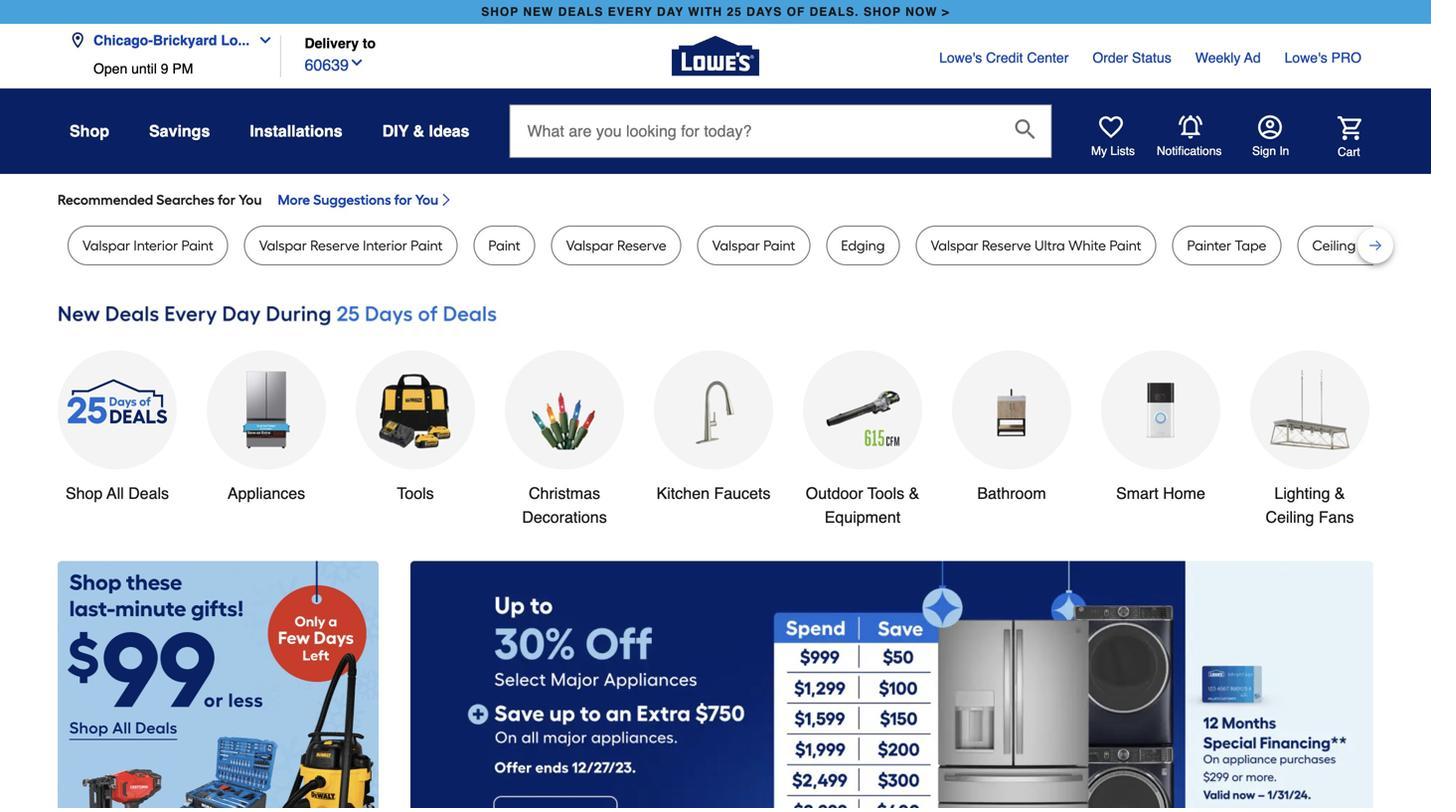 Task type: vqa. For each thing, say whether or not it's contained in the screenshot.
middle RESERVE
yes



Task type: locate. For each thing, give the bounding box(es) containing it.
0 vertical spatial shop
[[70, 122, 109, 140]]

lowe's credit center link
[[940, 48, 1069, 68]]

lists
[[1111, 144, 1136, 158]]

shop left the new
[[481, 5, 519, 19]]

my lists link
[[1092, 115, 1136, 159]]

tools inside outdoor tools & equipment
[[868, 484, 905, 503]]

appliances image
[[227, 370, 306, 450]]

&
[[413, 122, 425, 140], [909, 484, 920, 503], [1335, 484, 1346, 503]]

lowe's home improvement account image
[[1259, 115, 1283, 139]]

1 horizontal spatial you
[[415, 191, 439, 208]]

4 valspar from the left
[[713, 237, 760, 254]]

order
[[1093, 50, 1129, 66]]

1 lowe's from the left
[[940, 50, 983, 66]]

you
[[239, 191, 262, 208], [415, 191, 439, 208]]

home
[[1164, 484, 1206, 503]]

recommended searches for you
[[58, 191, 262, 208]]

shop left now
[[864, 5, 902, 19]]

weekly ad link
[[1196, 48, 1261, 68]]

& right diy
[[413, 122, 425, 140]]

lowe's home improvement lists image
[[1100, 115, 1124, 139]]

2 for from the left
[[394, 191, 412, 208]]

for left chevron right icon
[[394, 191, 412, 208]]

6 paint from the left
[[1360, 237, 1392, 254]]

0 horizontal spatial reserve
[[310, 237, 360, 254]]

shop new deals every day with 25 days of deals. shop now > link
[[478, 0, 954, 24]]

you left more on the left top of page
[[239, 191, 262, 208]]

2 horizontal spatial reserve
[[982, 237, 1032, 254]]

2 tools from the left
[[868, 484, 905, 503]]

shop these last-minute gifts. $99 or less. quantities are limited and won't last. image
[[58, 561, 379, 808]]

1 horizontal spatial tools
[[868, 484, 905, 503]]

valspar for valspar reserve
[[566, 237, 614, 254]]

& right outdoor
[[909, 484, 920, 503]]

None search field
[[510, 104, 1052, 176]]

faucets
[[714, 484, 771, 503]]

valspar interior paint
[[83, 237, 213, 254]]

9
[[161, 61, 169, 77]]

& inside lighting & ceiling fans
[[1335, 484, 1346, 503]]

for right searches
[[218, 191, 236, 208]]

interior
[[134, 237, 178, 254], [363, 237, 407, 254]]

2 valspar from the left
[[259, 237, 307, 254]]

tools down tools image
[[397, 484, 434, 503]]

reserve
[[310, 237, 360, 254], [618, 237, 667, 254], [982, 237, 1032, 254]]

shop left all
[[66, 484, 103, 503]]

deals
[[559, 5, 604, 19]]

1 reserve from the left
[[310, 237, 360, 254]]

reserve down the recommended searches for you heading
[[618, 237, 667, 254]]

recommended searches for you heading
[[58, 190, 1374, 210]]

2 you from the left
[[415, 191, 439, 208]]

1 horizontal spatial lowe's
[[1285, 50, 1328, 66]]

3 paint from the left
[[489, 237, 521, 254]]

lowe's left credit
[[940, 50, 983, 66]]

more
[[278, 191, 310, 208]]

1 you from the left
[[239, 191, 262, 208]]

christmas
[[529, 484, 601, 503]]

outdoor tools & equipment link
[[803, 350, 923, 529]]

for
[[218, 191, 236, 208], [394, 191, 412, 208]]

my
[[1092, 144, 1108, 158]]

kitchen
[[657, 484, 710, 503]]

5 valspar from the left
[[931, 237, 979, 254]]

3 reserve from the left
[[982, 237, 1032, 254]]

1 horizontal spatial shop
[[864, 5, 902, 19]]

chicago-brickyard lo... button
[[70, 20, 282, 61]]

3 valspar from the left
[[566, 237, 614, 254]]

60639
[[305, 56, 349, 74]]

day
[[657, 5, 684, 19]]

1 horizontal spatial for
[[394, 191, 412, 208]]

1 vertical spatial shop
[[66, 484, 103, 503]]

reserve for valspar reserve
[[618, 237, 667, 254]]

lo...
[[221, 32, 250, 48]]

& inside button
[[413, 122, 425, 140]]

0 horizontal spatial for
[[218, 191, 236, 208]]

0 horizontal spatial shop
[[481, 5, 519, 19]]

1 tools from the left
[[397, 484, 434, 503]]

valspar
[[83, 237, 130, 254], [259, 237, 307, 254], [566, 237, 614, 254], [713, 237, 760, 254], [931, 237, 979, 254]]

reserve for valspar reserve interior paint
[[310, 237, 360, 254]]

2 shop from the left
[[864, 5, 902, 19]]

paint
[[181, 237, 213, 254], [411, 237, 443, 254], [489, 237, 521, 254], [764, 237, 796, 254], [1110, 237, 1142, 254], [1360, 237, 1392, 254]]

diy & ideas button
[[383, 113, 470, 149]]

1 horizontal spatial reserve
[[618, 237, 667, 254]]

sign in
[[1253, 144, 1290, 158]]

tools up equipment
[[868, 484, 905, 503]]

diy
[[383, 122, 409, 140]]

bathroom
[[978, 484, 1047, 503]]

notifications
[[1157, 144, 1222, 158]]

ultra
[[1035, 237, 1066, 254]]

1 for from the left
[[218, 191, 236, 208]]

every
[[608, 5, 653, 19]]

shop
[[481, 5, 519, 19], [864, 5, 902, 19]]

25
[[727, 5, 743, 19]]

white
[[1069, 237, 1107, 254]]

deals.
[[810, 5, 860, 19]]

lowe's
[[940, 50, 983, 66], [1285, 50, 1328, 66]]

1 horizontal spatial interior
[[363, 237, 407, 254]]

open until 9 pm
[[93, 61, 193, 77]]

pm
[[172, 61, 193, 77]]

& up fans on the bottom right of the page
[[1335, 484, 1346, 503]]

tools link
[[356, 350, 475, 506]]

reserve left ultra
[[982, 237, 1032, 254]]

valspar reserve interior paint
[[259, 237, 443, 254]]

0 horizontal spatial interior
[[134, 237, 178, 254]]

& for ceiling
[[1335, 484, 1346, 503]]

0 horizontal spatial you
[[239, 191, 262, 208]]

you for recommended searches for you
[[239, 191, 262, 208]]

kitchen faucets image
[[674, 370, 754, 450]]

interior down the more suggestions for you link
[[363, 237, 407, 254]]

lowe's left pro
[[1285, 50, 1328, 66]]

all
[[107, 484, 124, 503]]

1 horizontal spatial &
[[909, 484, 920, 503]]

weekly ad
[[1196, 50, 1261, 66]]

shop down open in the left top of the page
[[70, 122, 109, 140]]

appliances
[[228, 484, 305, 503]]

0 horizontal spatial tools
[[397, 484, 434, 503]]

4 paint from the left
[[764, 237, 796, 254]]

0 horizontal spatial &
[[413, 122, 425, 140]]

search image
[[1016, 119, 1036, 139]]

with
[[688, 5, 723, 19]]

you down diy & ideas button
[[415, 191, 439, 208]]

1 valspar from the left
[[83, 237, 130, 254]]

2 horizontal spatial &
[[1335, 484, 1346, 503]]

ideas
[[429, 122, 470, 140]]

cart
[[1338, 145, 1361, 159]]

savings
[[149, 122, 210, 140]]

interior down recommended searches for you
[[134, 237, 178, 254]]

2 reserve from the left
[[618, 237, 667, 254]]

tools
[[397, 484, 434, 503], [868, 484, 905, 503]]

2 lowe's from the left
[[1285, 50, 1328, 66]]

sign
[[1253, 144, 1277, 158]]

days
[[747, 5, 783, 19]]

valspar for valspar reserve ultra white paint
[[931, 237, 979, 254]]

reserve down suggestions
[[310, 237, 360, 254]]

delivery to
[[305, 35, 376, 51]]

arrow right image
[[1337, 735, 1357, 755]]

order status link
[[1093, 48, 1172, 68]]

lighting & ceiling fans
[[1266, 484, 1355, 526]]

recommended
[[58, 191, 153, 208]]

deals
[[128, 484, 169, 503]]

weekly
[[1196, 50, 1241, 66]]

0 horizontal spatial lowe's
[[940, 50, 983, 66]]



Task type: describe. For each thing, give the bounding box(es) containing it.
ceiling
[[1266, 508, 1315, 526]]

shop all deals link
[[58, 350, 177, 506]]

60639 button
[[305, 51, 365, 77]]

status
[[1133, 50, 1172, 66]]

new deals every day during 25 days of deals image
[[58, 297, 1374, 331]]

delivery
[[305, 35, 359, 51]]

order status
[[1093, 50, 1172, 66]]

shop all deals image
[[58, 350, 177, 470]]

shop all deals
[[66, 484, 169, 503]]

open
[[93, 61, 128, 77]]

christmas decorations image
[[525, 370, 605, 450]]

ceiling paint
[[1313, 237, 1392, 254]]

smart home
[[1117, 484, 1206, 503]]

lowe's home improvement logo image
[[672, 12, 760, 100]]

Search Query text field
[[511, 105, 1000, 157]]

lowe's home improvement cart image
[[1338, 116, 1362, 140]]

chevron down image
[[349, 55, 365, 71]]

until
[[131, 61, 157, 77]]

for for searches
[[218, 191, 236, 208]]

shop button
[[70, 113, 109, 149]]

tape
[[1235, 237, 1267, 254]]

more suggestions for you link
[[278, 190, 455, 210]]

you for more suggestions for you
[[415, 191, 439, 208]]

cart button
[[1311, 116, 1362, 160]]

in
[[1280, 144, 1290, 158]]

valspar reserve
[[566, 237, 667, 254]]

chicago-
[[93, 32, 153, 48]]

installations button
[[250, 113, 343, 149]]

pro
[[1332, 50, 1362, 66]]

suggestions
[[313, 191, 391, 208]]

decorations
[[522, 508, 607, 526]]

lighting
[[1275, 484, 1331, 503]]

1 interior from the left
[[134, 237, 178, 254]]

ad
[[1245, 50, 1261, 66]]

lowe's pro
[[1285, 50, 1362, 66]]

shop for shop all deals
[[66, 484, 103, 503]]

painter
[[1188, 237, 1232, 254]]

smart home link
[[1102, 350, 1221, 506]]

lighting & ceiling fans image
[[1271, 370, 1350, 450]]

tools image
[[376, 370, 455, 450]]

outdoor tools & equipment
[[806, 484, 920, 526]]

valspar paint
[[713, 237, 796, 254]]

sign in button
[[1253, 115, 1290, 159]]

bathroom link
[[953, 350, 1072, 506]]

2 interior from the left
[[363, 237, 407, 254]]

shop new deals every day with 25 days of deals. shop now >
[[481, 5, 950, 19]]

chicago-brickyard lo...
[[93, 32, 250, 48]]

valspar reserve ultra white paint
[[931, 237, 1142, 254]]

1 paint from the left
[[181, 237, 213, 254]]

lighting & ceiling fans link
[[1251, 350, 1370, 529]]

my lists
[[1092, 144, 1136, 158]]

outdoor
[[806, 484, 864, 503]]

chevron down image
[[250, 32, 274, 48]]

2 paint from the left
[[411, 237, 443, 254]]

lowe's home improvement notification center image
[[1179, 115, 1203, 139]]

searches
[[156, 191, 215, 208]]

equipment
[[825, 508, 901, 526]]

kitchen faucets
[[657, 484, 771, 503]]

more suggestions for you
[[278, 191, 439, 208]]

lowe's for lowe's pro
[[1285, 50, 1328, 66]]

christmas decorations link
[[505, 350, 624, 529]]

shop for shop
[[70, 122, 109, 140]]

installations
[[250, 122, 343, 140]]

lowe's for lowe's credit center
[[940, 50, 983, 66]]

appliances link
[[207, 350, 326, 506]]

brickyard
[[153, 32, 217, 48]]

for for suggestions
[[394, 191, 412, 208]]

outdoor tools & equipment image
[[823, 370, 903, 450]]

kitchen faucets link
[[654, 350, 774, 506]]

& inside outdoor tools & equipment
[[909, 484, 920, 503]]

credit
[[987, 50, 1024, 66]]

lowe's credit center
[[940, 50, 1069, 66]]

edging
[[842, 237, 885, 254]]

chevron right image
[[439, 192, 455, 208]]

valspar for valspar interior paint
[[83, 237, 130, 254]]

>
[[942, 5, 950, 19]]

of
[[787, 5, 806, 19]]

now
[[906, 5, 938, 19]]

& for ideas
[[413, 122, 425, 140]]

painter tape
[[1188, 237, 1267, 254]]

up to 30 percent off select major appliances. plus, save up to an extra $750 on major appliances. image
[[411, 561, 1374, 808]]

valspar for valspar reserve interior paint
[[259, 237, 307, 254]]

new
[[523, 5, 554, 19]]

to
[[363, 35, 376, 51]]

fans
[[1319, 508, 1355, 526]]

5 paint from the left
[[1110, 237, 1142, 254]]

ceiling
[[1313, 237, 1357, 254]]

bathroom image
[[972, 370, 1052, 450]]

valspar for valspar paint
[[713, 237, 760, 254]]

christmas decorations
[[522, 484, 607, 526]]

smart
[[1117, 484, 1159, 503]]

1 shop from the left
[[481, 5, 519, 19]]

savings button
[[149, 113, 210, 149]]

diy & ideas
[[383, 122, 470, 140]]

location image
[[70, 32, 86, 48]]

center
[[1028, 50, 1069, 66]]

reserve for valspar reserve ultra white paint
[[982, 237, 1032, 254]]



